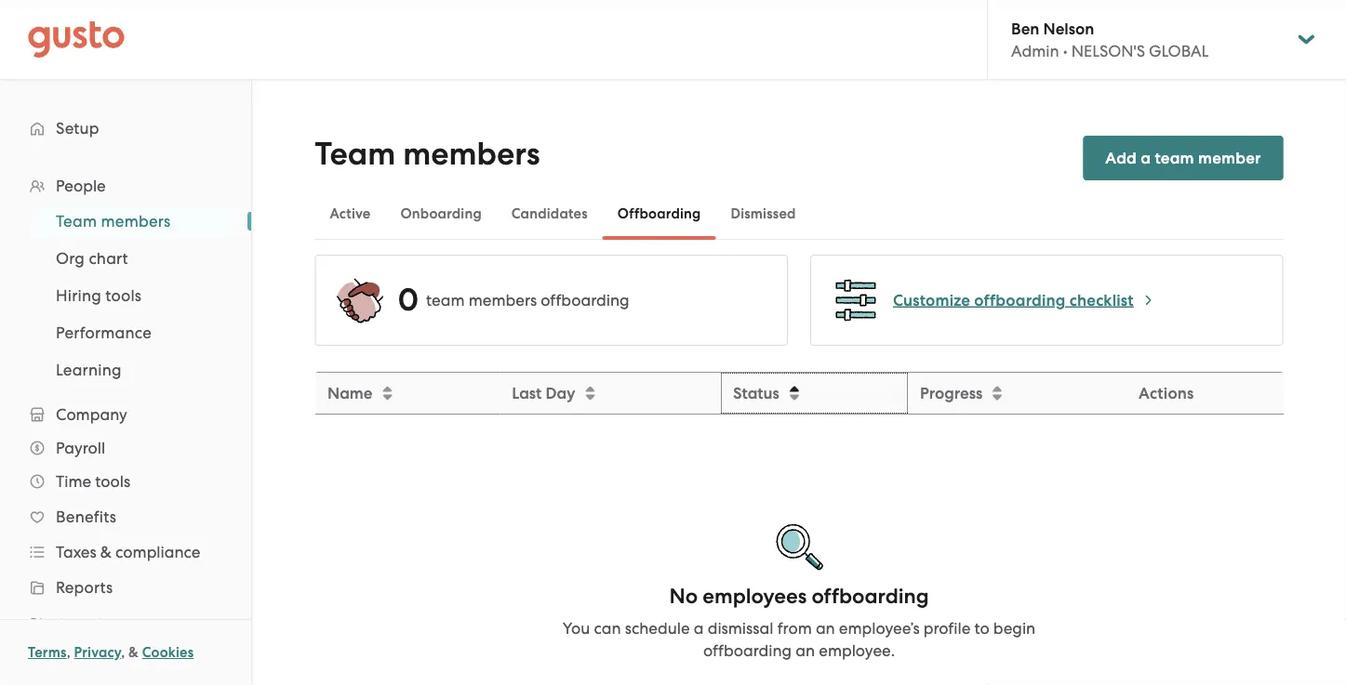 Task type: locate. For each thing, give the bounding box(es) containing it.
1 horizontal spatial ,
[[121, 645, 125, 662]]

1 vertical spatial a
[[694, 619, 704, 638]]

dismissal
[[708, 619, 774, 638]]

tools
[[105, 287, 142, 305], [95, 473, 130, 491]]

team right 0
[[426, 291, 465, 310]]

0 horizontal spatial team
[[426, 291, 465, 310]]

org chart
[[56, 249, 128, 268]]

0
[[398, 282, 419, 319]]

0 vertical spatial a
[[1141, 148, 1151, 168]]

team inside 0 team members offboarding
[[426, 291, 465, 310]]

a
[[1141, 148, 1151, 168], [694, 619, 704, 638]]

gusto navigation element
[[0, 80, 251, 686]]

team members up onboarding button
[[315, 135, 540, 173]]

a right add
[[1141, 148, 1151, 168]]

2 list from the top
[[0, 203, 251, 389]]

team inside the team members link
[[56, 212, 97, 231]]

1 vertical spatial team members
[[56, 212, 171, 231]]

1 list from the top
[[0, 169, 251, 686]]

list
[[0, 169, 251, 686], [0, 203, 251, 389]]

chart
[[89, 249, 128, 268]]

app directory link
[[19, 609, 233, 642]]

time
[[56, 473, 91, 491]]

employees
[[703, 585, 807, 610]]

add
[[1106, 148, 1137, 168]]

org
[[56, 249, 85, 268]]

team
[[1155, 148, 1195, 168], [426, 291, 465, 310]]

, down app
[[67, 645, 71, 662]]

tools inside dropdown button
[[95, 473, 130, 491]]

0 horizontal spatial team
[[56, 212, 97, 231]]

terms , privacy , & cookies
[[28, 645, 194, 662]]

team members down people dropdown button
[[56, 212, 171, 231]]

offboarding
[[618, 206, 701, 222]]

1 vertical spatial team
[[426, 291, 465, 310]]

1 horizontal spatial team
[[1155, 148, 1195, 168]]

team members inside gusto navigation element
[[56, 212, 171, 231]]

& down app directory link
[[128, 645, 139, 662]]

0 horizontal spatial team members
[[56, 212, 171, 231]]

0 vertical spatial tools
[[105, 287, 142, 305]]

1 vertical spatial team
[[56, 212, 97, 231]]

employee.
[[819, 642, 895, 660]]

1 vertical spatial members
[[101, 212, 171, 231]]

0 team members offboarding
[[398, 282, 630, 319]]

learning link
[[34, 354, 233, 387]]

0 horizontal spatial ,
[[67, 645, 71, 662]]

1 vertical spatial tools
[[95, 473, 130, 491]]

active button
[[315, 192, 386, 236]]

0 vertical spatial &
[[100, 544, 112, 562]]

begin
[[994, 619, 1036, 638]]

performance link
[[34, 316, 233, 350]]

schedule
[[625, 619, 690, 638]]

global
[[1149, 42, 1209, 60]]

0 vertical spatial team
[[315, 135, 396, 173]]

an right from
[[816, 619, 835, 638]]

admin
[[1012, 42, 1060, 60]]

candidates button
[[497, 192, 603, 236]]

you can schedule a dismissal from an employee's profile to begin offboarding an employee.
[[563, 619, 1036, 660]]

employee's
[[839, 619, 920, 638]]

to
[[975, 619, 990, 638]]

people
[[56, 177, 106, 195]]

candidates
[[512, 206, 588, 222]]

tools down payroll dropdown button
[[95, 473, 130, 491]]

team members link
[[34, 205, 233, 238]]

name button
[[316, 374, 499, 413]]

& right taxes
[[100, 544, 112, 562]]

team members
[[315, 135, 540, 173], [56, 212, 171, 231]]

1 horizontal spatial team
[[315, 135, 396, 173]]

you
[[563, 619, 590, 638]]

learning
[[56, 361, 122, 380]]

customize
[[893, 291, 971, 310]]

an down from
[[796, 642, 815, 660]]

benefits link
[[19, 501, 233, 534]]

an
[[816, 619, 835, 638], [796, 642, 815, 660]]

setup
[[56, 119, 99, 138]]

1 horizontal spatial a
[[1141, 148, 1151, 168]]

0 vertical spatial team
[[1155, 148, 1195, 168]]

offboarding inside customize offboarding checklist link
[[975, 291, 1066, 310]]

tools for hiring tools
[[105, 287, 142, 305]]

2 vertical spatial members
[[469, 291, 537, 310]]

members inside gusto navigation element
[[101, 212, 171, 231]]

0 horizontal spatial a
[[694, 619, 704, 638]]

taxes & compliance button
[[19, 536, 233, 570]]

members
[[403, 135, 540, 173], [101, 212, 171, 231], [469, 291, 537, 310]]

no employees offboarding
[[670, 585, 929, 610]]

offboarding inside 0 team members offboarding
[[541, 291, 630, 310]]

hiring tools link
[[34, 279, 233, 313]]

, down directory
[[121, 645, 125, 662]]

offboarding tab panel
[[315, 255, 1284, 686]]

ben nelson admin • nelson's global
[[1012, 19, 1209, 60]]

tools up the performance 'link'
[[105, 287, 142, 305]]

team
[[315, 135, 396, 173], [56, 212, 97, 231]]

offboarding inside you can schedule a dismissal from an employee's profile to begin offboarding an employee.
[[704, 642, 792, 660]]

taxes & compliance
[[56, 544, 201, 562]]

progress button
[[909, 374, 1127, 413]]

last day button
[[500, 374, 720, 413]]

team up active on the left top
[[315, 135, 396, 173]]

0 horizontal spatial &
[[100, 544, 112, 562]]

cookies
[[142, 645, 194, 662]]

app directory
[[56, 616, 158, 635]]

performance
[[56, 324, 152, 342]]

onboarding
[[401, 206, 482, 222]]

&
[[100, 544, 112, 562], [128, 645, 139, 662]]

& inside taxes & compliance dropdown button
[[100, 544, 112, 562]]

0 vertical spatial team members
[[315, 135, 540, 173]]

terms link
[[28, 645, 67, 662]]

1 , from the left
[[67, 645, 71, 662]]

dismissed
[[731, 206, 796, 222]]

org chart link
[[34, 242, 233, 275]]

a down no
[[694, 619, 704, 638]]

checklist
[[1070, 291, 1134, 310]]

last
[[512, 384, 541, 403]]

company
[[56, 406, 127, 424]]

team down people at left top
[[56, 212, 97, 231]]

1 vertical spatial &
[[128, 645, 139, 662]]

,
[[67, 645, 71, 662], [121, 645, 125, 662]]

•
[[1064, 42, 1068, 60]]

team right add
[[1155, 148, 1195, 168]]

last day
[[512, 384, 575, 403]]

offboarding
[[975, 291, 1066, 310], [541, 291, 630, 310], [812, 585, 929, 610], [704, 642, 792, 660]]



Task type: describe. For each thing, give the bounding box(es) containing it.
hiring
[[56, 287, 101, 305]]

privacy link
[[74, 645, 121, 662]]

customize offboarding checklist
[[893, 291, 1134, 310]]

offboarding button
[[603, 192, 716, 236]]

member
[[1199, 148, 1262, 168]]

app
[[56, 616, 87, 635]]

nelson
[[1044, 19, 1095, 38]]

setup link
[[19, 112, 233, 145]]

dismissed button
[[716, 192, 811, 236]]

1 vertical spatial an
[[796, 642, 815, 660]]

0 vertical spatial an
[[816, 619, 835, 638]]

taxes
[[56, 544, 96, 562]]

directory
[[91, 616, 158, 635]]

actions
[[1139, 384, 1194, 403]]

benefits
[[56, 508, 116, 527]]

day
[[545, 384, 575, 403]]

team members tab list
[[315, 188, 1284, 240]]

name
[[327, 384, 372, 403]]

0 vertical spatial members
[[403, 135, 540, 173]]

add a team member button
[[1084, 136, 1284, 181]]

list containing team members
[[0, 203, 251, 389]]

a inside you can schedule a dismissal from an employee's profile to begin offboarding an employee.
[[694, 619, 704, 638]]

add a team member
[[1106, 148, 1262, 168]]

reports link
[[19, 571, 233, 605]]

members inside 0 team members offboarding
[[469, 291, 537, 310]]

no
[[670, 585, 698, 610]]

hiring tools
[[56, 287, 142, 305]]

from
[[778, 619, 812, 638]]

cookies button
[[142, 642, 194, 664]]

progress
[[920, 384, 982, 403]]

2 , from the left
[[121, 645, 125, 662]]

a inside button
[[1141, 148, 1151, 168]]

profile
[[924, 619, 971, 638]]

company button
[[19, 398, 233, 432]]

time tools button
[[19, 465, 233, 499]]

team inside button
[[1155, 148, 1195, 168]]

1 horizontal spatial team members
[[315, 135, 540, 173]]

can
[[594, 619, 621, 638]]

list containing people
[[0, 169, 251, 686]]

terms
[[28, 645, 67, 662]]

payroll
[[56, 439, 105, 458]]

active
[[330, 206, 371, 222]]

onboarding button
[[386, 192, 497, 236]]

customize offboarding checklist link
[[893, 289, 1157, 312]]

tools for time tools
[[95, 473, 130, 491]]

compliance
[[116, 544, 201, 562]]

status button
[[722, 374, 907, 413]]

ben
[[1012, 19, 1040, 38]]

home image
[[28, 21, 125, 58]]

1 horizontal spatial &
[[128, 645, 139, 662]]

time tools
[[56, 473, 130, 491]]

reports
[[56, 579, 113, 597]]

nelson's
[[1072, 42, 1146, 60]]

payroll button
[[19, 432, 233, 465]]

people button
[[19, 169, 233, 203]]

privacy
[[74, 645, 121, 662]]

status
[[733, 384, 779, 403]]



Task type: vqa. For each thing, say whether or not it's contained in the screenshot.
the leftmost Team members
yes



